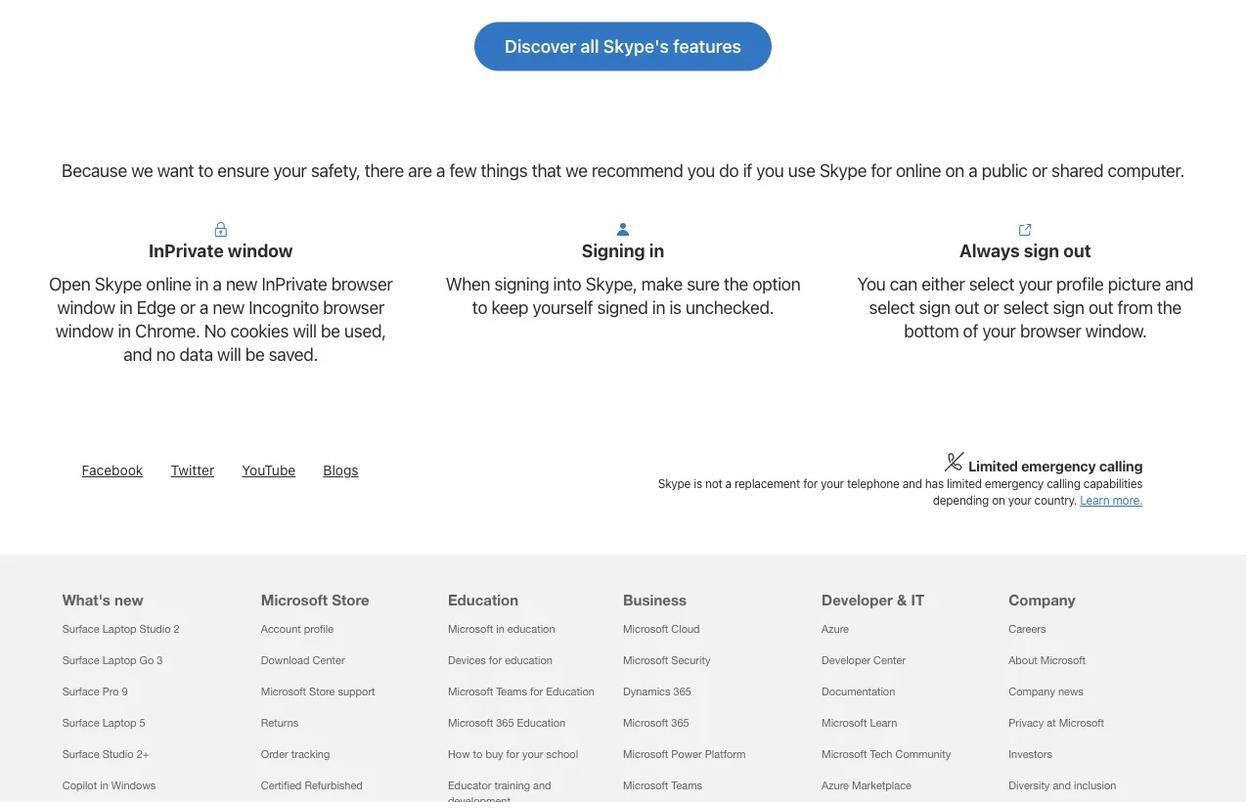 Task type: locate. For each thing, give the bounding box(es) containing it.
2 center from the left
[[874, 654, 906, 667]]

store left the support
[[309, 686, 335, 698]]

microsoft down the documentation "link"
[[822, 717, 867, 730]]

1 horizontal spatial teams
[[671, 780, 703, 792]]

emergency
[[1021, 458, 1096, 475], [985, 477, 1044, 491]]

1 vertical spatial online
[[146, 273, 191, 294]]

0 horizontal spatial teams
[[496, 686, 527, 698]]

2 vertical spatial to
[[473, 748, 483, 761]]

1 vertical spatial company
[[1009, 686, 1056, 698]]

when
[[446, 273, 490, 294]]

to right the want
[[198, 160, 213, 181]]

a right not
[[726, 477, 732, 491]]

and right diversity
[[1053, 780, 1071, 792]]

cloud
[[671, 623, 700, 636]]

or down always
[[984, 297, 999, 318]]

select down can
[[869, 297, 915, 318]]

main content
[[0, 0, 1246, 405]]

studio left 2
[[139, 623, 171, 636]]

when signing into skype, make sure the option to keep yourself signed in is unchecked.
[[446, 273, 801, 318]]

1 horizontal spatial calling
[[1099, 458, 1143, 475]]

your left country.
[[1008, 494, 1032, 508]]

store inside heading
[[332, 591, 369, 609]]

or up chrome.
[[180, 297, 196, 318]]

and left has
[[903, 477, 922, 491]]

microsoft tech community
[[822, 748, 951, 761]]

new up no
[[213, 297, 244, 318]]

365 up how to buy for your school link
[[496, 717, 514, 730]]

0 vertical spatial education
[[508, 623, 555, 636]]

1 vertical spatial developer
[[822, 654, 871, 667]]

you can either select your profile picture and select sign out or select sign out from the bottom of your browser window.
[[857, 273, 1194, 341]]

microsoft down download
[[261, 686, 306, 698]]

surface laptop go 3
[[62, 654, 163, 667]]

for right replacement
[[803, 477, 818, 491]]

you left the do
[[688, 160, 715, 181]]

1 vertical spatial is
[[694, 477, 702, 491]]

new up surface laptop studio 2 link
[[115, 591, 144, 609]]

azure for azure link
[[822, 623, 849, 636]]

education up school
[[546, 686, 595, 698]]

a up no
[[200, 297, 209, 318]]

developer down azure link
[[822, 654, 871, 667]]

education heading
[[448, 555, 612, 614]]

1 vertical spatial store
[[309, 686, 335, 698]]

a inside limited emergency calling skype is not a replacement for your telephone and has limited emergency calling capabilities depending on your country.
[[726, 477, 732, 491]]

keep
[[492, 297, 529, 318]]

is left not
[[694, 477, 702, 491]]

microsoft inside heading
[[261, 591, 328, 609]]

microsoft up how
[[448, 717, 493, 730]]

calling up country.
[[1047, 477, 1081, 491]]

is
[[670, 297, 682, 318], [694, 477, 702, 491]]

1 center from the left
[[313, 654, 345, 667]]

laptop for 5
[[102, 717, 136, 730]]

1 vertical spatial the
[[1157, 297, 1182, 318]]

surface up surface pro 9 link
[[62, 654, 99, 667]]

0 horizontal spatial learn
[[870, 717, 898, 730]]

microsoft 365 link
[[623, 717, 689, 730]]

and no
[[124, 344, 175, 365]]

1 horizontal spatial profile
[[1057, 273, 1104, 294]]

azure left marketplace
[[822, 780, 849, 792]]

be
[[321, 320, 340, 341], [245, 344, 265, 365]]

about microsoft link
[[1009, 654, 1086, 667]]

0 vertical spatial the
[[724, 273, 749, 294]]

microsoft learn
[[822, 717, 898, 730]]

company news
[[1009, 686, 1084, 698]]

0 horizontal spatial be
[[245, 344, 265, 365]]

2 horizontal spatial or
[[1032, 160, 1048, 181]]

microsoft down "dynamics"
[[623, 717, 668, 730]]

laptop left go
[[102, 654, 136, 667]]

discover all skype's features
[[505, 35, 742, 57]]

or inside open skype online in a new inprivate browser window in edge or a new incognito browser window in chrome. no cookies will be used, and no data will be saved.
[[180, 297, 196, 318]]

saved.
[[269, 344, 318, 365]]

microsoft down business
[[623, 623, 668, 636]]

telephone
[[847, 477, 900, 491]]

school
[[546, 748, 578, 761]]

education up "microsoft in education"
[[448, 591, 519, 609]]

news
[[1059, 686, 1084, 698]]

a
[[436, 160, 445, 181], [969, 160, 978, 181], [213, 273, 222, 294], [200, 297, 209, 318], [726, 477, 732, 491]]

not
[[705, 477, 723, 491]]

0 vertical spatial on
[[946, 160, 965, 181]]

company up careers link
[[1009, 591, 1076, 609]]

microsoft up account profile link on the left bottom
[[261, 591, 328, 609]]

0 vertical spatial will
[[293, 320, 317, 341]]

inprivate inside  inprivate window
[[149, 240, 224, 261]]

education down microsoft teams for education link
[[517, 717, 566, 730]]

3 laptop from the top
[[102, 717, 136, 730]]

developer for developer center
[[822, 654, 871, 667]]

in up devices for education link
[[496, 623, 505, 636]]

1 laptop from the top
[[102, 623, 136, 636]]

dynamics 365 link
[[623, 686, 692, 698]]

0 horizontal spatial inprivate
[[149, 240, 224, 261]]

teams for microsoft teams
[[671, 780, 703, 792]]

4 surface from the top
[[62, 717, 99, 730]]

inprivate down 
[[149, 240, 224, 261]]

2 azure from the top
[[822, 780, 849, 792]]

1 vertical spatial profile
[[304, 623, 334, 636]]

footer resource links element
[[0, 555, 1246, 803]]

for inside main content
[[871, 160, 892, 181]]

the right the from
[[1157, 297, 1182, 318]]

azure marketplace link
[[822, 780, 912, 792]]

0 vertical spatial studio
[[139, 623, 171, 636]]

your
[[273, 160, 307, 181], [1019, 273, 1053, 294], [983, 320, 1016, 341], [821, 477, 844, 491], [1008, 494, 1032, 508], [522, 748, 543, 761]]

how to buy for your school link
[[448, 748, 578, 761]]

or for open skype online in a new inprivate browser window in edge or a new incognito browser window in chrome. no cookies will be used, and no data will be saved.
[[180, 297, 196, 318]]

0 horizontal spatial profile
[[304, 623, 334, 636]]

microsoft down microsoft learn
[[822, 748, 867, 761]]

sign up bottom
[[919, 297, 951, 318]]

profile down microsoft store
[[304, 623, 334, 636]]

out up you can either select your profile picture and select sign out or select sign out from the bottom of your browser window.
[[1064, 240, 1092, 261]]

limited
[[947, 477, 982, 491]]

surface up copilot
[[62, 748, 99, 761]]

window
[[228, 240, 293, 261], [57, 297, 115, 318], [55, 320, 114, 341]]

1 vertical spatial learn
[[870, 717, 898, 730]]

microsoft up "dynamics"
[[623, 654, 668, 667]]

1 vertical spatial on
[[992, 494, 1005, 508]]

2 vertical spatial browser
[[1020, 320, 1082, 341]]

1 surface from the top
[[62, 623, 99, 636]]

studio left 2+
[[102, 748, 134, 761]]

2 vertical spatial new
[[115, 591, 144, 609]]

microsoft power platform link
[[623, 748, 746, 761]]

5 surface from the top
[[62, 748, 99, 761]]

0 horizontal spatial you
[[688, 160, 715, 181]]

a down  inprivate window
[[213, 273, 222, 294]]

azure link
[[822, 623, 849, 636]]

0 vertical spatial developer
[[822, 591, 893, 609]]

 inprivate window
[[149, 221, 293, 261]]

country.
[[1035, 494, 1077, 508]]

1 vertical spatial new
[[213, 297, 244, 318]]

1 horizontal spatial on
[[992, 494, 1005, 508]]

2 vertical spatial skype
[[658, 477, 691, 491]]

0 vertical spatial window
[[228, 240, 293, 261]]

power
[[671, 748, 702, 761]]

surface laptop 5
[[62, 717, 145, 730]]

to down when
[[472, 297, 488, 318]]

1 horizontal spatial studio
[[139, 623, 171, 636]]

0 horizontal spatial is
[[670, 297, 682, 318]]

laptop up surface laptop go 3 link
[[102, 623, 136, 636]]

0 horizontal spatial will
[[217, 344, 241, 365]]

in down make
[[652, 297, 665, 318]]

1 vertical spatial inprivate
[[262, 273, 327, 294]]

1 horizontal spatial learn
[[1080, 494, 1110, 508]]

education for devices for education
[[505, 654, 553, 667]]

on
[[946, 160, 965, 181], [992, 494, 1005, 508]]

company up privacy
[[1009, 686, 1056, 698]]

center
[[313, 654, 345, 667], [874, 654, 906, 667]]

0 vertical spatial education
[[448, 591, 519, 609]]

1 you from the left
[[688, 160, 715, 181]]

microsoft for microsoft teams for education
[[448, 686, 493, 698]]

is inside when signing into skype, make sure the option to keep yourself signed in is unchecked.
[[670, 297, 682, 318]]

in up and no
[[118, 320, 131, 341]]

1 vertical spatial calling
[[1047, 477, 1081, 491]]

on down limited
[[992, 494, 1005, 508]]

center for developer
[[874, 654, 906, 667]]

surface down what's
[[62, 623, 99, 636]]

0 vertical spatial learn
[[1080, 494, 1110, 508]]

2 horizontal spatial skype
[[820, 160, 867, 181]]

support
[[338, 686, 375, 698]]

microsoft cloud
[[623, 623, 700, 636]]

skype inside open skype online in a new inprivate browser window in edge or a new incognito browser window in chrome. no cookies will be used, and no data will be saved.
[[95, 273, 142, 294]]

we
[[131, 160, 153, 181], [566, 160, 588, 181]]

sign down 
[[1024, 240, 1060, 261]]

company news link
[[1009, 686, 1084, 698]]

use
[[788, 160, 816, 181]]

microsoft for microsoft cloud
[[623, 623, 668, 636]]

select down  always sign out
[[1003, 297, 1049, 318]]

0 horizontal spatial calling
[[1047, 477, 1081, 491]]

in inside the  signing in
[[649, 240, 665, 261]]

0 horizontal spatial online
[[146, 273, 191, 294]]

for
[[871, 160, 892, 181], [803, 477, 818, 491], [489, 654, 502, 667], [530, 686, 543, 698], [506, 748, 519, 761]]

1 vertical spatial azure
[[822, 780, 849, 792]]

surface down surface pro 9 link
[[62, 717, 99, 730]]

azure up developer center link
[[822, 623, 849, 636]]

laptop left 5
[[102, 717, 136, 730]]

developer center
[[822, 654, 906, 667]]

1 horizontal spatial skype
[[658, 477, 691, 491]]

1 azure from the top
[[822, 623, 849, 636]]

emergency down limited
[[985, 477, 1044, 491]]

store
[[332, 591, 369, 609], [309, 686, 335, 698]]

online left public
[[896, 160, 941, 181]]

security
[[671, 654, 711, 667]]

be left the used,
[[321, 320, 340, 341]]

2 developer from the top
[[822, 654, 871, 667]]

order tracking link
[[261, 748, 330, 761]]

replacement
[[735, 477, 800, 491]]

0 vertical spatial company
[[1009, 591, 1076, 609]]

1 developer from the top
[[822, 591, 893, 609]]

0 horizontal spatial on
[[946, 160, 965, 181]]

will down no
[[217, 344, 241, 365]]

account profile
[[261, 623, 334, 636]]

learn more.
[[1080, 494, 1143, 508]]

5
[[139, 717, 145, 730]]

1 horizontal spatial or
[[984, 297, 999, 318]]

1 horizontal spatial you
[[757, 160, 784, 181]]

0 vertical spatial online
[[896, 160, 941, 181]]

center for microsoft
[[313, 654, 345, 667]]

1 vertical spatial skype
[[95, 273, 142, 294]]

surface for surface laptop studio 2
[[62, 623, 99, 636]]

inprivate up incognito on the left top of the page
[[262, 273, 327, 294]]

0 vertical spatial teams
[[496, 686, 527, 698]]

2 company from the top
[[1009, 686, 1056, 698]]

1 company from the top
[[1009, 591, 1076, 609]]

and right the picture
[[1165, 273, 1194, 294]]

the up unchecked.
[[724, 273, 749, 294]]

0 horizontal spatial skype
[[95, 273, 142, 294]]

skype left not
[[658, 477, 691, 491]]

1 horizontal spatial is
[[694, 477, 702, 491]]

diversity and inclusion link
[[1009, 780, 1117, 792]]

1 vertical spatial education
[[505, 654, 553, 667]]

we left the want
[[131, 160, 153, 181]]

center up documentation
[[874, 654, 906, 667]]

microsoft store support link
[[261, 686, 375, 698]]

make
[[642, 273, 683, 294]]

profile
[[1057, 273, 1104, 294], [304, 623, 334, 636]]

windows
[[111, 780, 156, 792]]

365 up microsoft power platform
[[671, 717, 689, 730]]

careers link
[[1009, 623, 1046, 636]]

0 vertical spatial profile
[[1057, 273, 1104, 294]]

blogs
[[323, 463, 359, 479]]

learn down capabilities
[[1080, 494, 1110, 508]]

surface for surface pro 9
[[62, 686, 99, 698]]

0 horizontal spatial or
[[180, 297, 196, 318]]

skype right use
[[820, 160, 867, 181]]

will up saved.
[[293, 320, 317, 341]]

developer & it heading
[[822, 555, 985, 614]]

and inside limited emergency calling skype is not a replacement for your telephone and has limited emergency calling capabilities depending on your country.
[[903, 477, 922, 491]]

1 horizontal spatial we
[[566, 160, 588, 181]]

0 horizontal spatial studio
[[102, 748, 134, 761]]

teams down the power
[[671, 780, 703, 792]]

new down  inprivate window
[[226, 273, 258, 294]]

365 for business
[[671, 717, 689, 730]]

twitter
[[171, 463, 214, 479]]

teams up microsoft 365 education
[[496, 686, 527, 698]]

microsoft for microsoft tech community
[[822, 748, 867, 761]]

1 vertical spatial will
[[217, 344, 241, 365]]

profile left the picture
[[1057, 273, 1104, 294]]

diversity
[[1009, 780, 1050, 792]]

at
[[1047, 717, 1056, 730]]

your right of
[[983, 320, 1016, 341]]

learn up tech
[[870, 717, 898, 730]]

3
[[157, 654, 163, 667]]

0 horizontal spatial center
[[313, 654, 345, 667]]

computer.
[[1108, 160, 1185, 181]]

picture
[[1108, 273, 1161, 294]]

profile inside you can either select your profile picture and select sign out or select sign out from the bottom of your browser window.
[[1057, 273, 1104, 294]]

1 horizontal spatial inprivate
[[262, 273, 327, 294]]

0 vertical spatial new
[[226, 273, 258, 294]]

0 vertical spatial inprivate
[[149, 240, 224, 261]]

or inside you can either select your profile picture and select sign out or select sign out from the bottom of your browser window.
[[984, 297, 999, 318]]

about microsoft
[[1009, 654, 1086, 667]]

0 vertical spatial store
[[332, 591, 369, 609]]

1 vertical spatial studio
[[102, 748, 134, 761]]

developer & it
[[822, 591, 925, 609]]

surface for surface laptop go 3
[[62, 654, 99, 667]]

skype,
[[586, 273, 637, 294]]

1 horizontal spatial the
[[1157, 297, 1182, 318]]

0 vertical spatial laptop
[[102, 623, 136, 636]]

out up window.
[[1089, 297, 1114, 318]]

your left school
[[522, 748, 543, 761]]

company for company news
[[1009, 686, 1056, 698]]

about
[[1009, 654, 1038, 667]]

emergency up country.
[[1021, 458, 1096, 475]]

0 vertical spatial is
[[670, 297, 682, 318]]

1 vertical spatial laptop
[[102, 654, 136, 667]]

no
[[204, 320, 226, 341]]

you right if
[[757, 160, 784, 181]]

in down  inprivate window
[[195, 273, 209, 294]]

microsoft down microsoft 365 link
[[623, 748, 668, 761]]

education
[[448, 591, 519, 609], [546, 686, 595, 698], [517, 717, 566, 730]]

1 horizontal spatial be
[[321, 320, 340, 341]]

order
[[261, 748, 288, 761]]

on left public
[[946, 160, 965, 181]]

pro
[[102, 686, 119, 698]]

or right public
[[1032, 160, 1048, 181]]

to
[[198, 160, 213, 181], [472, 297, 488, 318], [473, 748, 483, 761]]

store up account profile link on the left bottom
[[332, 591, 369, 609]]

always
[[960, 240, 1020, 261]]

your left safety,
[[273, 160, 307, 181]]

surface left pro
[[62, 686, 99, 698]]

public
[[982, 160, 1028, 181]]

the
[[724, 273, 749, 294], [1157, 297, 1182, 318]]

1 vertical spatial teams
[[671, 780, 703, 792]]

1 horizontal spatial online
[[896, 160, 941, 181]]

discover
[[505, 35, 577, 57]]

0 vertical spatial azure
[[822, 623, 849, 636]]

privacy
[[1009, 717, 1044, 730]]

company inside heading
[[1009, 591, 1076, 609]]

out inside  always sign out
[[1064, 240, 1092, 261]]

education
[[508, 623, 555, 636], [505, 654, 553, 667]]

2 surface from the top
[[62, 654, 99, 667]]

1 horizontal spatial center
[[874, 654, 906, 667]]

surface
[[62, 623, 99, 636], [62, 654, 99, 667], [62, 686, 99, 698], [62, 717, 99, 730], [62, 748, 99, 761]]

0 horizontal spatial we
[[131, 160, 153, 181]]

2 laptop from the top
[[102, 654, 136, 667]]

microsoft up devices
[[448, 623, 493, 636]]

online inside open skype online in a new inprivate browser window in edge or a new incognito browser window in chrome. no cookies will be used, and no data will be saved.
[[146, 273, 191, 294]]

is down make
[[670, 297, 682, 318]]

and right training
[[533, 780, 551, 792]]

microsoft store support
[[261, 686, 375, 698]]

2+
[[137, 748, 149, 761]]

developer inside developer & it heading
[[822, 591, 893, 609]]

surface pro 9 link
[[62, 686, 128, 698]]

1 vertical spatial to
[[472, 297, 488, 318]]

2 vertical spatial laptop
[[102, 717, 136, 730]]

0 horizontal spatial the
[[724, 273, 749, 294]]

skype up edge in the left top of the page
[[95, 273, 142, 294]]

surface studio 2+ link
[[62, 748, 149, 761]]

skype's
[[603, 35, 669, 57]]

microsoft for microsoft in education
[[448, 623, 493, 636]]

3 surface from the top
[[62, 686, 99, 698]]

signing
[[495, 273, 549, 294]]



Task type: vqa. For each thing, say whether or not it's contained in the screenshot.
topmost EMERGENCY
yes



Task type: describe. For each thing, give the bounding box(es) containing it.
microsoft for microsoft 365 education
[[448, 717, 493, 730]]

what's new heading
[[62, 555, 238, 614]]

your down  always sign out
[[1019, 273, 1053, 294]]

how
[[448, 748, 470, 761]]

and inside 'educator training and development'
[[533, 780, 551, 792]]

download center
[[261, 654, 345, 667]]

developer for developer & it
[[822, 591, 893, 609]]

microsoft for microsoft security
[[623, 654, 668, 667]]

1 we from the left
[[131, 160, 153, 181]]

can
[[890, 273, 918, 294]]

1 vertical spatial education
[[546, 686, 595, 698]]

microsoft power platform
[[623, 748, 746, 761]]

all
[[581, 35, 599, 57]]

education for microsoft in education
[[508, 623, 555, 636]]

education inside heading
[[448, 591, 519, 609]]

your inside footer resource links element
[[522, 748, 543, 761]]

0 vertical spatial be
[[321, 320, 340, 341]]

profile inside footer resource links element
[[304, 623, 334, 636]]

limited
[[969, 458, 1018, 475]]

2 we from the left
[[566, 160, 588, 181]]

capabilities
[[1084, 477, 1143, 491]]

go
[[139, 654, 154, 667]]

microsoft 365 education
[[448, 717, 566, 730]]

0 vertical spatial calling
[[1099, 458, 1143, 475]]

educator training and development link
[[448, 780, 551, 803]]

browser inside you can either select your profile picture and select sign out or select sign out from the bottom of your browser window.
[[1020, 320, 1082, 341]]

microsoft for microsoft 365
[[623, 717, 668, 730]]

0 vertical spatial emergency
[[1021, 458, 1096, 475]]

what's
[[62, 591, 110, 609]]

2 vertical spatial window
[[55, 320, 114, 341]]

the inside you can either select your profile picture and select sign out or select sign out from the bottom of your browser window.
[[1157, 297, 1182, 318]]

microsoft store heading
[[261, 555, 425, 614]]

chrome.
[[135, 320, 200, 341]]

microsoft tech community link
[[822, 748, 951, 761]]

or for you can either select your profile picture and select sign out or select sign out from the bottom of your browser window.
[[984, 297, 999, 318]]

privacy at microsoft
[[1009, 717, 1105, 730]]

1 vertical spatial be
[[245, 344, 265, 365]]

microsoft teams link
[[623, 780, 703, 792]]

returns link
[[261, 717, 299, 730]]

365 for education
[[496, 717, 514, 730]]

microsoft 365
[[623, 717, 689, 730]]

download center link
[[261, 654, 345, 667]]

educator
[[448, 780, 492, 792]]

certified refurbished link
[[261, 780, 363, 792]]

microsoft teams
[[623, 780, 703, 792]]

laptop for go
[[102, 654, 136, 667]]

company for company
[[1009, 591, 1076, 609]]

youtube
[[242, 463, 296, 479]]

microsoft for microsoft store
[[261, 591, 328, 609]]

surface for surface studio 2+
[[62, 748, 99, 761]]

&
[[897, 591, 907, 609]]

laptop for studio
[[102, 623, 136, 636]]

careers
[[1009, 623, 1046, 636]]

9
[[122, 686, 128, 698]]

in left edge in the left top of the page
[[119, 297, 133, 318]]

window inside  inprivate window
[[228, 240, 293, 261]]

diversity and inclusion
[[1009, 780, 1117, 792]]

azure for azure marketplace
[[822, 780, 849, 792]]

main content containing discover all skype's features
[[0, 0, 1246, 405]]

microsoft for microsoft learn
[[822, 717, 867, 730]]

a right are
[[436, 160, 445, 181]]

documentation
[[822, 686, 896, 698]]

the inside when signing into skype, make sure the option to keep yourself signed in is unchecked.
[[724, 273, 749, 294]]

you
[[857, 273, 886, 294]]

do
[[719, 160, 739, 181]]

is inside limited emergency calling skype is not a replacement for your telephone and has limited emergency calling capabilities depending on your country.
[[694, 477, 702, 491]]

in inside when signing into skype, make sure the option to keep yourself signed in is unchecked.
[[652, 297, 665, 318]]

yourself
[[533, 297, 593, 318]]

microsoft for microsoft power platform
[[623, 748, 668, 761]]

microsoft security
[[623, 654, 711, 667]]

ensure
[[217, 160, 269, 181]]

because
[[62, 160, 127, 181]]

shared
[[1052, 160, 1104, 181]]

business
[[623, 591, 687, 609]]

bottom
[[904, 320, 959, 341]]

inprivate inside open skype online in a new inprivate browser window in edge or a new incognito browser window in chrome. no cookies will be used, and no data will be saved.
[[262, 273, 327, 294]]

learn more. link
[[1080, 494, 1143, 508]]

1 vertical spatial emergency
[[985, 477, 1044, 491]]

microsoft right at
[[1059, 717, 1105, 730]]

0 vertical spatial to
[[198, 160, 213, 181]]

microsoft teams for education link
[[448, 686, 595, 698]]

what's new
[[62, 591, 144, 609]]

select down always
[[969, 273, 1015, 294]]

sign inside  always sign out
[[1024, 240, 1060, 261]]

surface laptop 5 link
[[62, 717, 145, 730]]

cookies
[[230, 320, 289, 341]]

store for microsoft store support
[[309, 686, 335, 698]]

on inside limited emergency calling skype is not a replacement for your telephone and has limited emergency calling capabilities depending on your country.
[[992, 494, 1005, 508]]

and inside you can either select your profile picture and select sign out or select sign out from the bottom of your browser window.
[[1165, 273, 1194, 294]]

skype inside limited emergency calling skype is not a replacement for your telephone and has limited emergency calling capabilities depending on your country.
[[658, 477, 691, 491]]

returns
[[261, 717, 299, 730]]

it
[[911, 591, 925, 609]]

investors
[[1009, 748, 1053, 761]]

microsoft teams for education
[[448, 686, 595, 698]]


[[1018, 221, 1034, 237]]

in right copilot
[[100, 780, 108, 792]]

for right buy
[[506, 748, 519, 761]]

learn inside footer resource links element
[[870, 717, 898, 730]]

microsoft in education
[[448, 623, 555, 636]]

community
[[896, 748, 951, 761]]

educator training and development
[[448, 780, 551, 803]]

surface laptop go 3 link
[[62, 654, 163, 667]]

365 down security on the right bottom of the page
[[674, 686, 692, 698]]

microsoft up news
[[1041, 654, 1086, 667]]

surface for surface laptop 5
[[62, 717, 99, 730]]

signed
[[597, 297, 648, 318]]

store for microsoft store
[[332, 591, 369, 609]]

marketplace
[[852, 780, 912, 792]]

2 you from the left
[[757, 160, 784, 181]]

1 vertical spatial window
[[57, 297, 115, 318]]

recommend
[[592, 160, 683, 181]]

blogs link
[[323, 463, 359, 479]]

microsoft for microsoft store support
[[261, 686, 306, 698]]

1 horizontal spatial will
[[293, 320, 317, 341]]

developer center link
[[822, 654, 906, 667]]

a left public
[[969, 160, 978, 181]]

that
[[532, 160, 562, 181]]

for inside limited emergency calling skype is not a replacement for your telephone and has limited emergency calling capabilities depending on your country.
[[803, 477, 818, 491]]

1 vertical spatial browser
[[323, 297, 384, 318]]

certified
[[261, 780, 302, 792]]

new inside heading
[[115, 591, 144, 609]]

to inside footer resource links element
[[473, 748, 483, 761]]

more.
[[1113, 494, 1143, 508]]

0 vertical spatial skype
[[820, 160, 867, 181]]

sign left the from
[[1053, 297, 1085, 318]]

order tracking
[[261, 748, 330, 761]]

privacy at microsoft link
[[1009, 717, 1105, 730]]

copilot in windows link
[[62, 780, 156, 792]]

your left 'telephone'
[[821, 477, 844, 491]]

0 vertical spatial browser
[[331, 273, 393, 294]]

company heading
[[1009, 555, 1172, 614]]

surface laptop studio 2 link
[[62, 623, 180, 636]]

microsoft for microsoft teams
[[623, 780, 668, 792]]

twitter link
[[171, 463, 214, 479]]

investors link
[[1009, 748, 1053, 761]]

on inside main content
[[946, 160, 965, 181]]

for right devices
[[489, 654, 502, 667]]

devices for education
[[448, 654, 553, 667]]

discover all skype's features link
[[475, 22, 772, 71]]

inclusion
[[1074, 780, 1117, 792]]

platform
[[705, 748, 746, 761]]

copilot in windows
[[62, 780, 156, 792]]

microsoft cloud link
[[623, 623, 700, 636]]

signing
[[582, 240, 645, 261]]

teams for microsoft teams for education
[[496, 686, 527, 698]]

microsoft 365 education link
[[448, 717, 566, 730]]

to inside when signing into skype, make sure the option to keep yourself signed in is unchecked.
[[472, 297, 488, 318]]

edge
[[137, 297, 176, 318]]

because we want to ensure your safety, there are a few things that we recommend you do if you use skype for online on a public or shared computer.
[[62, 160, 1185, 181]]

business heading
[[623, 555, 798, 614]]

out up of
[[955, 297, 980, 318]]

for up microsoft 365 education
[[530, 686, 543, 698]]

2 vertical spatial education
[[517, 717, 566, 730]]


[[615, 221, 631, 237]]

documentation link
[[822, 686, 896, 698]]

microsoft in education link
[[448, 623, 555, 636]]



